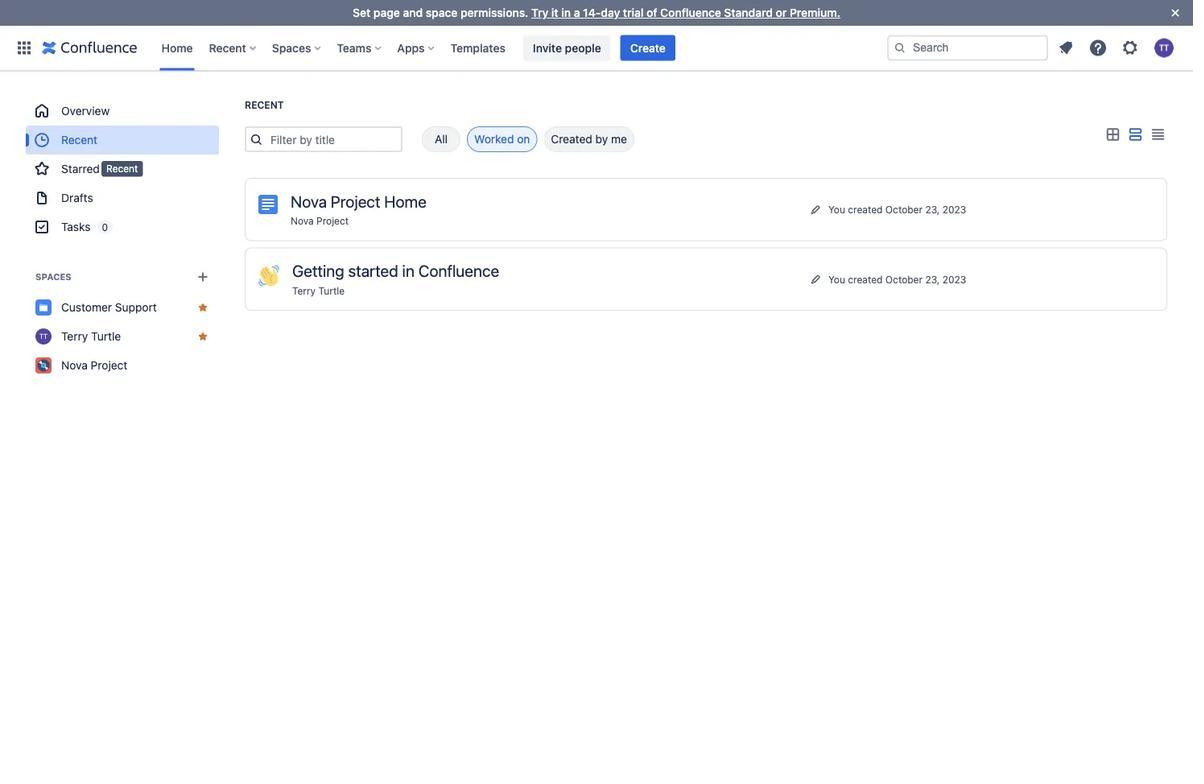Task type: locate. For each thing, give the bounding box(es) containing it.
2 created from the top
[[848, 274, 883, 285]]

0 vertical spatial you
[[829, 204, 846, 215]]

spaces up customer
[[35, 272, 72, 282]]

0 horizontal spatial home
[[161, 41, 193, 54]]

1 vertical spatial project
[[317, 215, 349, 227]]

23, for nova project home
[[926, 204, 940, 215]]

recent
[[209, 41, 246, 54], [245, 99, 284, 111], [61, 133, 98, 147], [106, 163, 138, 174]]

0 vertical spatial project
[[331, 192, 381, 211]]

worked
[[474, 132, 514, 146]]

home inside "nova project home nova project"
[[384, 192, 427, 211]]

spaces
[[272, 41, 311, 54], [35, 272, 72, 282]]

nova up getting
[[291, 215, 314, 227]]

banner
[[0, 25, 1194, 71]]

nova down terry turtle
[[61, 359, 88, 372]]

terry turtle link down customer support
[[26, 322, 219, 351]]

1 october from the top
[[886, 204, 923, 215]]

in
[[562, 6, 571, 19], [402, 261, 415, 280]]

1 vertical spatial 23,
[[926, 274, 940, 285]]

you
[[829, 204, 846, 215], [829, 274, 846, 285]]

close image
[[1166, 3, 1186, 23]]

all button
[[422, 126, 461, 152]]

me
[[611, 132, 627, 146]]

you for getting started in confluence
[[829, 274, 846, 285]]

0
[[102, 221, 108, 233]]

1 vertical spatial nova project link
[[26, 351, 219, 380]]

recent right home link
[[209, 41, 246, 54]]

0 vertical spatial terry turtle link
[[292, 285, 345, 296]]

list image
[[1126, 125, 1145, 145]]

1 horizontal spatial nova project link
[[291, 215, 349, 227]]

1 you from the top
[[829, 204, 846, 215]]

1 2023 from the top
[[943, 204, 967, 215]]

home
[[161, 41, 193, 54], [384, 192, 427, 211]]

nova right "page" image
[[291, 192, 327, 211]]

0 vertical spatial created
[[848, 204, 883, 215]]

confluence
[[661, 6, 721, 19], [419, 261, 499, 280]]

1 vertical spatial unstar this space image
[[197, 330, 209, 343]]

trial
[[623, 6, 644, 19]]

recent button
[[204, 35, 262, 61]]

terry turtle link
[[292, 285, 345, 296], [26, 322, 219, 351]]

drafts link
[[26, 184, 219, 213]]

nova project link up getting
[[291, 215, 349, 227]]

nova for nova project
[[61, 359, 88, 372]]

unstar this space image
[[197, 301, 209, 314], [197, 330, 209, 343]]

group
[[26, 97, 219, 242]]

premium.
[[790, 6, 841, 19]]

1 horizontal spatial terry
[[292, 285, 316, 296]]

unstar this space image for customer support
[[197, 301, 209, 314]]

recent inside group
[[61, 133, 98, 147]]

0 horizontal spatial spaces
[[35, 272, 72, 282]]

0 horizontal spatial confluence
[[419, 261, 499, 280]]

0 vertical spatial turtle
[[319, 285, 345, 296]]

2 2023 from the top
[[943, 274, 967, 285]]

getting
[[292, 261, 345, 280]]

2023
[[943, 204, 967, 215], [943, 274, 967, 285]]

october
[[886, 204, 923, 215], [886, 274, 923, 285]]

project down 'filter by title' field
[[331, 192, 381, 211]]

0 horizontal spatial in
[[402, 261, 415, 280]]

page image
[[259, 195, 278, 214]]

1 horizontal spatial turtle
[[319, 285, 345, 296]]

Filter by title field
[[266, 128, 401, 151]]

in left a
[[562, 6, 571, 19]]

recent inside "popup button"
[[209, 41, 246, 54]]

23,
[[926, 204, 940, 215], [926, 274, 940, 285]]

settings icon image
[[1121, 38, 1140, 58]]

0 vertical spatial october
[[886, 204, 923, 215]]

2 you created october 23, 2023 from the top
[[829, 274, 967, 285]]

2023 for getting started in confluence
[[943, 274, 967, 285]]

spaces right the recent "popup button"
[[272, 41, 311, 54]]

people
[[565, 41, 601, 54]]

page
[[374, 6, 400, 19]]

started
[[348, 261, 398, 280]]

drafts
[[61, 191, 93, 205]]

0 vertical spatial 2023
[[943, 204, 967, 215]]

home link
[[157, 35, 198, 61]]

1 vertical spatial terry turtle link
[[26, 322, 219, 351]]

terry down getting
[[292, 285, 316, 296]]

1 23, from the top
[[926, 204, 940, 215]]

turtle down customer support
[[91, 330, 121, 343]]

project up getting
[[317, 215, 349, 227]]

0 vertical spatial in
[[562, 6, 571, 19]]

spaces inside popup button
[[272, 41, 311, 54]]

you created october 23, 2023
[[829, 204, 967, 215], [829, 274, 967, 285]]

help icon image
[[1089, 38, 1108, 58]]

project
[[331, 192, 381, 211], [317, 215, 349, 227], [91, 359, 128, 372]]

nova project link
[[291, 215, 349, 227], [26, 351, 219, 380]]

tasks
[[61, 220, 91, 234]]

1 created from the top
[[848, 204, 883, 215]]

1 you created october 23, 2023 from the top
[[829, 204, 967, 215]]

project for nova project
[[91, 359, 128, 372]]

nova project link down terry turtle
[[26, 351, 219, 380]]

1 vertical spatial you created october 23, 2023
[[829, 274, 967, 285]]

apps
[[397, 41, 425, 54]]

unstar this space image inside customer support link
[[197, 301, 209, 314]]

2 vertical spatial project
[[91, 359, 128, 372]]

nova
[[291, 192, 327, 211], [291, 215, 314, 227], [61, 359, 88, 372]]

turtle down getting
[[319, 285, 345, 296]]

1 horizontal spatial spaces
[[272, 41, 311, 54]]

home left the recent "popup button"
[[161, 41, 193, 54]]

day
[[601, 6, 620, 19]]

confluence image
[[42, 38, 137, 58], [42, 38, 137, 58]]

all
[[435, 132, 448, 146]]

appswitcher icon image
[[14, 38, 34, 58]]

turtle inside getting started in confluence terry turtle
[[319, 285, 345, 296]]

tab list containing all
[[403, 126, 635, 152]]

1 vertical spatial turtle
[[91, 330, 121, 343]]

0 horizontal spatial terry
[[61, 330, 88, 343]]

recent link
[[26, 126, 219, 155]]

1 horizontal spatial home
[[384, 192, 427, 211]]

your profile and preferences image
[[1155, 38, 1174, 58]]

group containing overview
[[26, 97, 219, 242]]

terry turtle
[[61, 330, 121, 343]]

0 vertical spatial you created october 23, 2023
[[829, 204, 967, 215]]

invite people button
[[523, 35, 611, 61]]

turtle
[[319, 285, 345, 296], [91, 330, 121, 343]]

it
[[552, 6, 559, 19]]

set
[[353, 6, 371, 19]]

1 vertical spatial 2023
[[943, 274, 967, 285]]

you for nova project home
[[829, 204, 846, 215]]

1 vertical spatial october
[[886, 274, 923, 285]]

1 vertical spatial you
[[829, 274, 846, 285]]

spaces button
[[267, 35, 327, 61]]

0 vertical spatial unstar this space image
[[197, 301, 209, 314]]

1 vertical spatial created
[[848, 274, 883, 285]]

in right the started
[[402, 261, 415, 280]]

set page and space permissions. try it in a 14-day trial of confluence standard or premium.
[[353, 6, 841, 19]]

2 vertical spatial nova
[[61, 359, 88, 372]]

1 vertical spatial home
[[384, 192, 427, 211]]

notification icon image
[[1057, 38, 1076, 58]]

1 vertical spatial in
[[402, 261, 415, 280]]

created
[[848, 204, 883, 215], [848, 274, 883, 285]]

2 23, from the top
[[926, 274, 940, 285]]

Search field
[[888, 35, 1049, 61]]

1 horizontal spatial confluence
[[661, 6, 721, 19]]

terry down customer
[[61, 330, 88, 343]]

tab list
[[403, 126, 635, 152]]

0 vertical spatial terry
[[292, 285, 316, 296]]

recent up "starred"
[[61, 133, 98, 147]]

1 horizontal spatial in
[[562, 6, 571, 19]]

0 vertical spatial home
[[161, 41, 193, 54]]

home down all button
[[384, 192, 427, 211]]

2 october from the top
[[886, 274, 923, 285]]

terry
[[292, 285, 316, 296], [61, 330, 88, 343]]

2 you from the top
[[829, 274, 846, 285]]

and
[[403, 6, 423, 19]]

project down terry turtle
[[91, 359, 128, 372]]

2 unstar this space image from the top
[[197, 330, 209, 343]]

0 vertical spatial 23,
[[926, 204, 940, 215]]

invite
[[533, 41, 562, 54]]

of
[[647, 6, 658, 19]]

0 vertical spatial spaces
[[272, 41, 311, 54]]

0 vertical spatial nova
[[291, 192, 327, 211]]

or
[[776, 6, 787, 19]]

1 unstar this space image from the top
[[197, 301, 209, 314]]

terry turtle link down getting
[[292, 285, 345, 296]]

1 vertical spatial confluence
[[419, 261, 499, 280]]



Task type: vqa. For each thing, say whether or not it's contained in the screenshot.
Set
yes



Task type: describe. For each thing, give the bounding box(es) containing it.
created for getting started in confluence
[[848, 274, 883, 285]]

1 vertical spatial nova
[[291, 215, 314, 227]]

created by me button
[[544, 126, 635, 152]]

teams button
[[332, 35, 388, 61]]

by
[[596, 132, 608, 146]]

customer
[[61, 301, 112, 314]]

recent down the recent "popup button"
[[245, 99, 284, 111]]

invite people
[[533, 41, 601, 54]]

compact list image
[[1149, 125, 1168, 145]]

worked on button
[[467, 126, 537, 152]]

starred
[[61, 162, 100, 176]]

getting started in confluence terry turtle
[[292, 261, 499, 296]]

a
[[574, 6, 580, 19]]

customer support
[[61, 301, 157, 314]]

0 horizontal spatial terry turtle link
[[26, 322, 219, 351]]

october for getting started in confluence
[[886, 274, 923, 285]]

home inside global element
[[161, 41, 193, 54]]

you created october 23, 2023 for nova project home
[[829, 204, 967, 215]]

customer support link
[[26, 293, 219, 322]]

worked on
[[474, 132, 530, 146]]

created for nova project home
[[848, 204, 883, 215]]

0 horizontal spatial nova project link
[[26, 351, 219, 380]]

space
[[426, 6, 458, 19]]

try it in a 14-day trial of confluence standard or premium. link
[[532, 6, 841, 19]]

nova for nova project home nova project
[[291, 192, 327, 211]]

apps button
[[393, 35, 441, 61]]

on
[[517, 132, 530, 146]]

unstar this space image for terry turtle
[[197, 330, 209, 343]]

try
[[532, 6, 549, 19]]

create link
[[621, 35, 676, 61]]

0 vertical spatial nova project link
[[291, 215, 349, 227]]

14-
[[583, 6, 601, 19]]

templates link
[[446, 35, 511, 61]]

teams
[[337, 41, 372, 54]]

created by me
[[551, 132, 627, 146]]

standard
[[724, 6, 773, 19]]

cards image
[[1103, 125, 1123, 145]]

create
[[630, 41, 666, 54]]

1 vertical spatial terry
[[61, 330, 88, 343]]

templates
[[451, 41, 506, 54]]

nova project home nova project
[[291, 192, 427, 227]]

confluence inside getting started in confluence terry turtle
[[419, 261, 499, 280]]

you created october 23, 2023 for getting started in confluence
[[829, 274, 967, 285]]

banner containing home
[[0, 25, 1194, 71]]

2023 for nova project home
[[943, 204, 967, 215]]

1 horizontal spatial terry turtle link
[[292, 285, 345, 296]]

permissions.
[[461, 6, 529, 19]]

overview
[[61, 104, 110, 118]]

:wave: image
[[259, 265, 279, 286]]

in inside getting started in confluence terry turtle
[[402, 261, 415, 280]]

nova project
[[61, 359, 128, 372]]

terry inside getting started in confluence terry turtle
[[292, 285, 316, 296]]

support
[[115, 301, 157, 314]]

0 vertical spatial confluence
[[661, 6, 721, 19]]

23, for getting started in confluence
[[926, 274, 940, 285]]

october for nova project home
[[886, 204, 923, 215]]

:wave: image
[[259, 265, 279, 286]]

0 horizontal spatial turtle
[[91, 330, 121, 343]]

global element
[[10, 25, 884, 70]]

created
[[551, 132, 593, 146]]

search image
[[894, 41, 907, 54]]

project for nova project home nova project
[[331, 192, 381, 211]]

create a space image
[[193, 267, 213, 287]]

recent down the recent link
[[106, 163, 138, 174]]

overview link
[[26, 97, 219, 126]]

starred link
[[26, 155, 219, 184]]

1 vertical spatial spaces
[[35, 272, 72, 282]]



